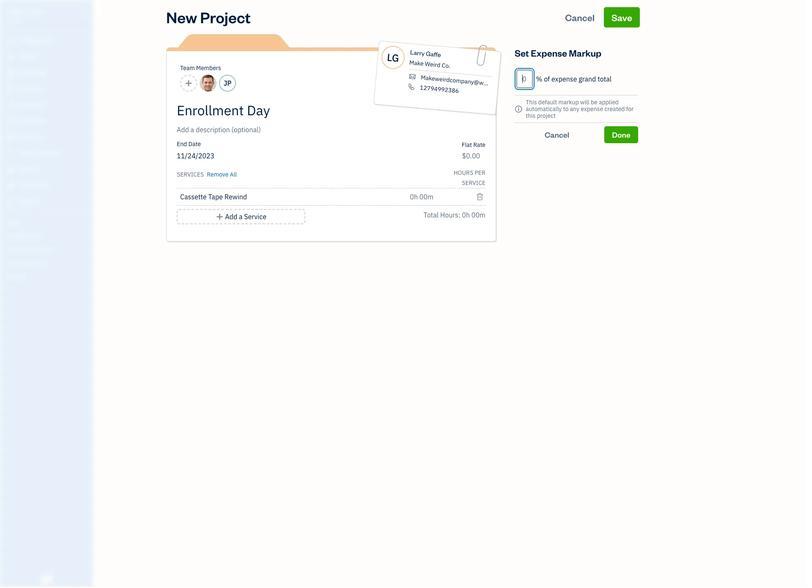 Task type: vqa. For each thing, say whether or not it's contained in the screenshot.
Tax and Financial Information's your
no



Task type: locate. For each thing, give the bounding box(es) containing it.
larry
[[410, 48, 425, 57]]

team members image
[[6, 233, 90, 239]]

end date
[[177, 140, 201, 148]]

cancel button
[[557, 7, 602, 27], [515, 126, 599, 143]]

00m
[[471, 211, 485, 219]]

1 vertical spatial cancel button
[[515, 126, 599, 143]]

cancel
[[565, 11, 595, 23], [545, 130, 569, 140]]

turtle inc owner
[[7, 8, 45, 23]]

rewind
[[224, 193, 247, 201]]

applied
[[599, 99, 619, 106]]

expense right any
[[581, 105, 603, 113]]

report image
[[5, 197, 16, 206]]

flat rate
[[462, 141, 485, 149]]

this
[[526, 112, 536, 120]]

main element
[[0, 0, 114, 588]]

cancel button down project on the right of the page
[[515, 126, 599, 143]]

0 vertical spatial cancel
[[565, 11, 595, 23]]

add a service button
[[177, 209, 305, 225]]

%
[[536, 75, 542, 83]]

tape
[[208, 193, 223, 201]]

inc
[[33, 8, 45, 16]]

set
[[515, 47, 529, 59]]

grand
[[579, 75, 596, 83]]

remove all button
[[205, 168, 237, 180]]

project
[[537, 112, 556, 120]]

services remove all
[[177, 171, 237, 178]]

1 horizontal spatial expense
[[581, 105, 603, 113]]

apps image
[[6, 219, 90, 226]]

add team member image
[[185, 78, 192, 88]]

0 horizontal spatial expense
[[551, 75, 577, 83]]

weird
[[425, 60, 441, 69]]

per
[[475, 169, 485, 177]]

set expense markup
[[515, 47, 601, 59]]

this default markup will be applied automatically to any expense created for this project
[[526, 99, 634, 120]]

client image
[[5, 53, 16, 61]]

turtle
[[7, 8, 31, 16]]

all
[[230, 171, 237, 178]]

default
[[538, 99, 557, 106]]

add a service
[[225, 213, 266, 221]]

0h 00m text field
[[410, 193, 434, 201]]

freshbooks image
[[40, 574, 53, 584]]

to
[[563, 105, 568, 113]]

cancel for cancel button to the bottom
[[545, 130, 569, 140]]

0 vertical spatial expense
[[551, 75, 577, 83]]

make
[[409, 59, 424, 68]]

expense right of
[[551, 75, 577, 83]]

dashboard image
[[5, 37, 16, 45]]

end
[[177, 140, 187, 148]]

cassette tape rewind
[[180, 193, 247, 201]]

1 vertical spatial expense
[[581, 105, 603, 113]]

remove project service image
[[476, 192, 484, 202]]

a
[[239, 213, 243, 221]]

jp
[[224, 79, 231, 88]]

1 vertical spatial cancel
[[545, 130, 569, 140]]

services
[[177, 171, 204, 178]]

flat
[[462, 141, 472, 149]]

makeweirdcompany@weird.co
[[420, 74, 502, 88]]

service
[[244, 213, 266, 221]]

hours:
[[440, 211, 460, 219]]

save
[[611, 11, 632, 23]]

expense
[[551, 75, 577, 83], [581, 105, 603, 113]]

project
[[200, 7, 251, 27]]

cancel button up markup
[[557, 7, 602, 27]]

cancel down project on the right of the page
[[545, 130, 569, 140]]

money image
[[5, 165, 16, 174]]

bank connections image
[[6, 260, 90, 266]]

info image
[[515, 104, 522, 114]]

cancel up markup
[[565, 11, 595, 23]]



Task type: describe. For each thing, give the bounding box(es) containing it.
phone image
[[407, 83, 416, 91]]

cassette
[[180, 193, 207, 201]]

created
[[604, 105, 625, 113]]

new project
[[166, 7, 251, 27]]

lg
[[386, 50, 400, 65]]

team members
[[180, 64, 221, 72]]

automatically
[[526, 105, 562, 113]]

will
[[580, 99, 589, 106]]

0h
[[462, 211, 470, 219]]

expense
[[531, 47, 567, 59]]

% of expense grand total
[[536, 75, 612, 83]]

estimate image
[[5, 69, 16, 77]]

total
[[424, 211, 439, 219]]

gaffe
[[426, 50, 441, 59]]

of
[[544, 75, 550, 83]]

save button
[[604, 7, 640, 27]]

new
[[166, 7, 197, 27]]

cancel for the topmost cancel button
[[565, 11, 595, 23]]

rate
[[473, 141, 485, 149]]

for
[[626, 105, 634, 113]]

hours per service
[[454, 169, 485, 187]]

project image
[[5, 133, 16, 142]]

service
[[462, 179, 485, 187]]

chart image
[[5, 181, 16, 190]]

timer image
[[5, 149, 16, 158]]

Project Description text field
[[177, 125, 409, 135]]

co.
[[441, 62, 451, 70]]

owner
[[7, 17, 22, 23]]

Amount (USD) text field
[[462, 152, 480, 160]]

markup
[[558, 99, 579, 106]]

12794992386
[[420, 84, 459, 95]]

Project Name text field
[[177, 102, 409, 119]]

larry gaffe make weird co.
[[409, 48, 451, 70]]

expense image
[[5, 117, 16, 126]]

done button
[[604, 126, 638, 143]]

invoice image
[[5, 85, 16, 93]]

payment image
[[5, 101, 16, 110]]

envelope image
[[408, 73, 417, 80]]

settings image
[[6, 273, 90, 280]]

plus image
[[216, 212, 224, 222]]

done
[[612, 130, 631, 140]]

this
[[526, 99, 537, 106]]

hours
[[454, 169, 473, 177]]

total
[[598, 75, 612, 83]]

0 text field
[[516, 70, 533, 88]]

members
[[196, 64, 221, 72]]

total hours: 0h 00m
[[424, 211, 485, 219]]

date
[[188, 140, 201, 148]]

team
[[180, 64, 195, 72]]

add
[[225, 213, 237, 221]]

remove
[[207, 171, 228, 178]]

markup
[[569, 47, 601, 59]]

expense inside this default markup will be applied automatically to any expense created for this project
[[581, 105, 603, 113]]

0 vertical spatial cancel button
[[557, 7, 602, 27]]

any
[[570, 105, 579, 113]]

End date in  format text field
[[177, 152, 331, 160]]

be
[[591, 99, 597, 106]]

items and services image
[[6, 246, 90, 253]]



